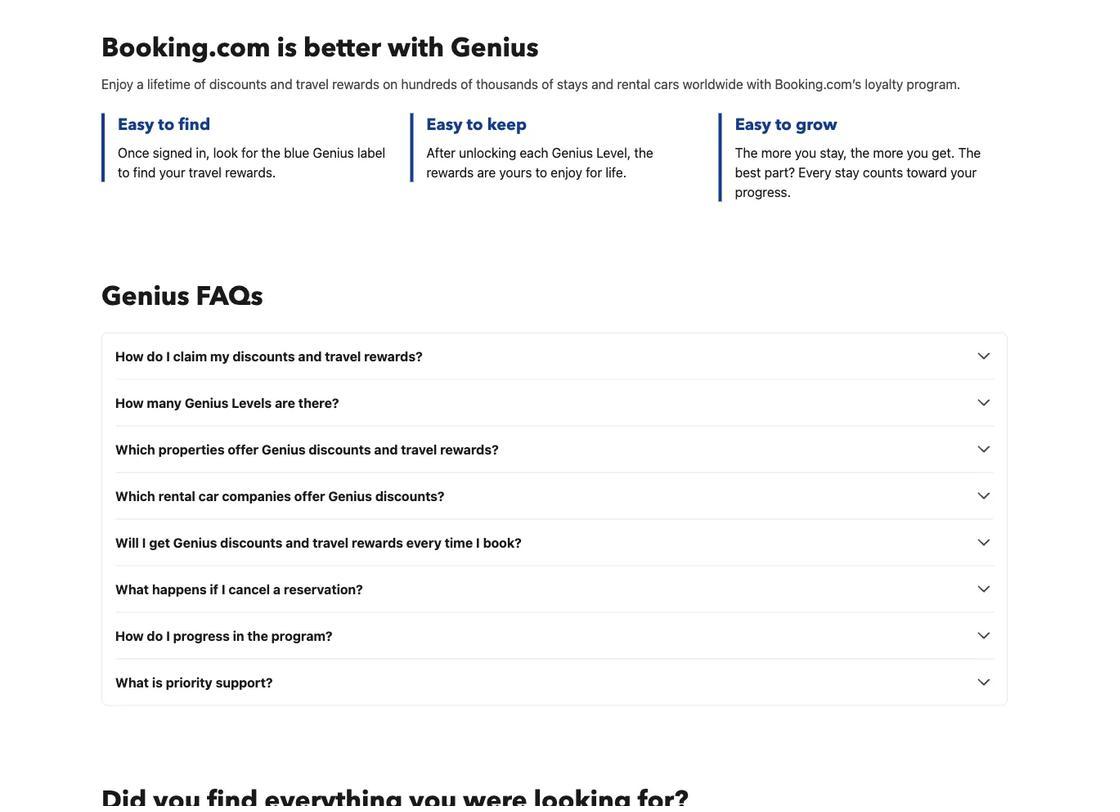 Task type: vqa. For each thing, say whether or not it's contained in the screenshot.
tab list containing Romance
no



Task type: locate. For each thing, give the bounding box(es) containing it.
1 vertical spatial offer
[[294, 488, 325, 504]]

how do i progress in the program? button
[[115, 626, 994, 646]]

2 vertical spatial rewards
[[352, 535, 403, 551]]

offer down which properties offer genius discounts and travel rewards?
[[294, 488, 325, 504]]

1 horizontal spatial of
[[461, 76, 473, 92]]

discounts
[[209, 76, 267, 92], [233, 348, 295, 364], [309, 442, 371, 457], [220, 535, 283, 551]]

the right get. on the top right of page
[[959, 145, 981, 160]]

is for booking.com
[[277, 30, 297, 65]]

car
[[199, 488, 219, 504]]

0 vertical spatial rental
[[617, 76, 651, 92]]

0 horizontal spatial rewards?
[[364, 348, 423, 364]]

easy for easy to find
[[118, 113, 154, 136]]

1 vertical spatial a
[[273, 582, 281, 597]]

1 horizontal spatial the
[[959, 145, 981, 160]]

0 horizontal spatial of
[[194, 76, 206, 92]]

the
[[261, 145, 281, 160], [634, 145, 654, 160], [851, 145, 870, 160], [247, 628, 268, 644]]

genius inside after unlocking each genius level, the rewards are yours to enjoy for life.
[[552, 145, 593, 160]]

genius up which rental car companies offer genius discounts?
[[262, 442, 306, 457]]

what for what is priority support?
[[115, 675, 149, 690]]

1 vertical spatial how
[[115, 395, 144, 411]]

of right lifetime
[[194, 76, 206, 92]]

after unlocking each genius level, the rewards are yours to enjoy for life.
[[427, 145, 654, 180]]

to up signed
[[158, 113, 175, 136]]

how many genius levels are there?
[[115, 395, 339, 411]]

your
[[159, 164, 185, 180], [951, 164, 977, 180]]

1 how from the top
[[115, 348, 144, 364]]

of right hundreds
[[461, 76, 473, 92]]

2 of from the left
[[461, 76, 473, 92]]

which inside 'which rental car companies offer genius discounts?' "dropdown button"
[[115, 488, 155, 504]]

genius right get
[[173, 535, 217, 551]]

0 vertical spatial is
[[277, 30, 297, 65]]

0 vertical spatial do
[[147, 348, 163, 364]]

0 horizontal spatial a
[[137, 76, 144, 92]]

1 vertical spatial which
[[115, 488, 155, 504]]

and
[[270, 76, 293, 92], [592, 76, 614, 92], [298, 348, 322, 364], [374, 442, 398, 457], [286, 535, 309, 551]]

rental left cars
[[617, 76, 651, 92]]

offer down levels
[[228, 442, 259, 457]]

0 vertical spatial rewards
[[332, 76, 380, 92]]

to down each
[[536, 164, 547, 180]]

the
[[735, 145, 758, 160], [959, 145, 981, 160]]

1 horizontal spatial with
[[747, 76, 772, 92]]

for left life.
[[586, 164, 602, 180]]

a right enjoy
[[137, 76, 144, 92]]

genius right blue
[[313, 145, 354, 160]]

i left progress
[[166, 628, 170, 644]]

2 horizontal spatial easy
[[735, 113, 771, 136]]

the up best
[[735, 145, 758, 160]]

find down once at the top of the page
[[133, 164, 156, 180]]

level,
[[597, 145, 631, 160]]

0 horizontal spatial are
[[275, 395, 295, 411]]

more
[[761, 145, 792, 160], [873, 145, 904, 160]]

2 what from the top
[[115, 675, 149, 690]]

time
[[445, 535, 473, 551]]

which inside which properties offer genius discounts and travel rewards? dropdown button
[[115, 442, 155, 457]]

the right level,
[[634, 145, 654, 160]]

0 vertical spatial for
[[242, 145, 258, 160]]

1 horizontal spatial offer
[[294, 488, 325, 504]]

2 do from the top
[[147, 628, 163, 644]]

0 horizontal spatial offer
[[228, 442, 259, 457]]

of
[[194, 76, 206, 92], [461, 76, 473, 92], [542, 76, 554, 92]]

priority
[[166, 675, 213, 690]]

0 vertical spatial what
[[115, 582, 149, 597]]

genius up will i get genius discounts and travel rewards every time i book?
[[328, 488, 372, 504]]

and right the stays
[[592, 76, 614, 92]]

how do i claim my discounts and travel rewards?
[[115, 348, 423, 364]]

0 vertical spatial are
[[477, 164, 496, 180]]

travel
[[296, 76, 329, 92], [189, 164, 222, 180], [325, 348, 361, 364], [401, 442, 437, 457], [313, 535, 349, 551]]

of left the stays
[[542, 76, 554, 92]]

i
[[166, 348, 170, 364], [142, 535, 146, 551], [476, 535, 480, 551], [222, 582, 225, 597], [166, 628, 170, 644]]

stay,
[[820, 145, 847, 160]]

discounts for offer
[[309, 442, 371, 457]]

what down will
[[115, 582, 149, 597]]

there?
[[298, 395, 339, 411]]

is inside dropdown button
[[152, 675, 163, 690]]

1 your from the left
[[159, 164, 185, 180]]

the inside after unlocking each genius level, the rewards are yours to enjoy for life.
[[634, 145, 654, 160]]

how
[[115, 348, 144, 364], [115, 395, 144, 411], [115, 628, 144, 644]]

do for progress
[[147, 628, 163, 644]]

1 the from the left
[[735, 145, 758, 160]]

1 vertical spatial is
[[152, 675, 163, 690]]

genius faqs
[[101, 278, 263, 314]]

your down get. on the top right of page
[[951, 164, 977, 180]]

1 vertical spatial are
[[275, 395, 295, 411]]

0 horizontal spatial rental
[[158, 488, 195, 504]]

which rental car companies offer genius discounts?
[[115, 488, 445, 504]]

1 horizontal spatial more
[[873, 145, 904, 160]]

rewards
[[332, 76, 380, 92], [427, 164, 474, 180], [352, 535, 403, 551]]

with right worldwide
[[747, 76, 772, 92]]

1 horizontal spatial rental
[[617, 76, 651, 92]]

2 the from the left
[[959, 145, 981, 160]]

0 horizontal spatial you
[[795, 145, 817, 160]]

with
[[388, 30, 444, 65], [747, 76, 772, 92]]

hundreds
[[401, 76, 457, 92]]

1 of from the left
[[194, 76, 206, 92]]

your inside once signed in, look for the blue genius label to find your travel rewards.
[[159, 164, 185, 180]]

rental left car
[[158, 488, 195, 504]]

1 horizontal spatial a
[[273, 582, 281, 597]]

discounts up cancel
[[220, 535, 283, 551]]

which down many
[[115, 442, 155, 457]]

the for after unlocking each genius level, the rewards are yours to enjoy for life.
[[634, 145, 654, 160]]

1 vertical spatial find
[[133, 164, 156, 180]]

is for what
[[152, 675, 163, 690]]

2 more from the left
[[873, 145, 904, 160]]

a right cancel
[[273, 582, 281, 597]]

1 vertical spatial for
[[586, 164, 602, 180]]

discounts for get
[[220, 535, 283, 551]]

travel down in,
[[189, 164, 222, 180]]

what inside what is priority support? dropdown button
[[115, 675, 149, 690]]

what
[[115, 582, 149, 597], [115, 675, 149, 690]]

you
[[795, 145, 817, 160], [907, 145, 929, 160]]

find up in,
[[179, 113, 210, 136]]

and up the discounts?
[[374, 442, 398, 457]]

what is priority support?
[[115, 675, 273, 690]]

is left better
[[277, 30, 297, 65]]

1 you from the left
[[795, 145, 817, 160]]

find inside once signed in, look for the blue genius label to find your travel rewards.
[[133, 164, 156, 180]]

0 horizontal spatial find
[[133, 164, 156, 180]]

0 horizontal spatial with
[[388, 30, 444, 65]]

to inside once signed in, look for the blue genius label to find your travel rewards.
[[118, 164, 130, 180]]

do
[[147, 348, 163, 364], [147, 628, 163, 644]]

do left claim
[[147, 348, 163, 364]]

life.
[[606, 164, 627, 180]]

1 more from the left
[[761, 145, 792, 160]]

2 vertical spatial how
[[115, 628, 144, 644]]

travel up the discounts?
[[401, 442, 437, 457]]

1 what from the top
[[115, 582, 149, 597]]

will i get genius discounts and travel rewards every time i book?
[[115, 535, 522, 551]]

which properties offer genius discounts and travel rewards?
[[115, 442, 499, 457]]

travel down booking.com is better with genius
[[296, 76, 329, 92]]

rewards.
[[225, 164, 276, 180]]

the inside once signed in, look for the blue genius label to find your travel rewards.
[[261, 145, 281, 160]]

and up there?
[[298, 348, 322, 364]]

1 vertical spatial what
[[115, 675, 149, 690]]

do left progress
[[147, 628, 163, 644]]

once signed in, look for the blue genius label to find your travel rewards.
[[118, 145, 385, 180]]

many
[[147, 395, 182, 411]]

0 horizontal spatial the
[[735, 145, 758, 160]]

2 which from the top
[[115, 488, 155, 504]]

the more you stay, the more you get. the best part? every stay counts toward your progress.
[[735, 145, 981, 200]]

1 horizontal spatial your
[[951, 164, 977, 180]]

more up the counts
[[873, 145, 904, 160]]

to for grow
[[776, 113, 792, 136]]

to left grow
[[776, 113, 792, 136]]

stays
[[557, 76, 588, 92]]

booking.com
[[101, 30, 270, 65]]

easy
[[118, 113, 154, 136], [427, 113, 463, 136], [735, 113, 771, 136]]

rental inside "dropdown button"
[[158, 488, 195, 504]]

in,
[[196, 145, 210, 160]]

toward
[[907, 164, 947, 180]]

rewards left every
[[352, 535, 403, 551]]

how for how many genius levels are there?
[[115, 395, 144, 411]]

on
[[383, 76, 398, 92]]

3 how from the top
[[115, 628, 144, 644]]

book?
[[483, 535, 522, 551]]

rewards inside after unlocking each genius level, the rewards are yours to enjoy for life.
[[427, 164, 474, 180]]

more up part?
[[761, 145, 792, 160]]

the inside dropdown button
[[247, 628, 268, 644]]

which up will
[[115, 488, 155, 504]]

are down unlocking
[[477, 164, 496, 180]]

1 vertical spatial rewards
[[427, 164, 474, 180]]

1 which from the top
[[115, 442, 155, 457]]

2 horizontal spatial of
[[542, 76, 554, 92]]

discounts right my
[[233, 348, 295, 364]]

for up rewards.
[[242, 145, 258, 160]]

easy to find
[[118, 113, 210, 136]]

1 easy from the left
[[118, 113, 154, 136]]

cars
[[654, 76, 679, 92]]

what left priority at the bottom of the page
[[115, 675, 149, 690]]

2 your from the left
[[951, 164, 977, 180]]

1 do from the top
[[147, 348, 163, 364]]

and down booking.com is better with genius
[[270, 76, 293, 92]]

you up every
[[795, 145, 817, 160]]

each
[[520, 145, 549, 160]]

rewards?
[[364, 348, 423, 364], [440, 442, 499, 457]]

easy up once at the top of the page
[[118, 113, 154, 136]]

1 horizontal spatial find
[[179, 113, 210, 136]]

1 horizontal spatial you
[[907, 145, 929, 160]]

rewards left the on
[[332, 76, 380, 92]]

the left blue
[[261, 145, 281, 160]]

1 horizontal spatial are
[[477, 164, 496, 180]]

look
[[213, 145, 238, 160]]

2 easy from the left
[[427, 113, 463, 136]]

1 vertical spatial with
[[747, 76, 772, 92]]

the right in
[[247, 628, 268, 644]]

0 horizontal spatial for
[[242, 145, 258, 160]]

which
[[115, 442, 155, 457], [115, 488, 155, 504]]

0 horizontal spatial is
[[152, 675, 163, 690]]

2 how from the top
[[115, 395, 144, 411]]

and for enjoy a lifetime of discounts and travel rewards on hundreds of thousands of stays and rental cars worldwide with booking.com's loyalty program.
[[270, 76, 293, 92]]

1 vertical spatial do
[[147, 628, 163, 644]]

rewards inside dropdown button
[[352, 535, 403, 551]]

the up stay
[[851, 145, 870, 160]]

a
[[137, 76, 144, 92], [273, 582, 281, 597]]

how left progress
[[115, 628, 144, 644]]

is left priority at the bottom of the page
[[152, 675, 163, 690]]

with up hundreds
[[388, 30, 444, 65]]

reservation?
[[284, 582, 363, 597]]

genius
[[451, 30, 539, 65], [313, 145, 354, 160], [552, 145, 593, 160], [101, 278, 190, 314], [185, 395, 229, 411], [262, 442, 306, 457], [328, 488, 372, 504], [173, 535, 217, 551]]

easy up after
[[427, 113, 463, 136]]

discounts down there?
[[309, 442, 371, 457]]

0 vertical spatial a
[[137, 76, 144, 92]]

and down which rental car companies offer genius discounts?
[[286, 535, 309, 551]]

easy up best
[[735, 113, 771, 136]]

for inside after unlocking each genius level, the rewards are yours to enjoy for life.
[[586, 164, 602, 180]]

to up unlocking
[[467, 113, 483, 136]]

travel for get
[[313, 535, 349, 551]]

1 horizontal spatial for
[[586, 164, 602, 180]]

0 vertical spatial which
[[115, 442, 155, 457]]

discounts down booking.com
[[209, 76, 267, 92]]

rental
[[617, 76, 651, 92], [158, 488, 195, 504]]

are inside after unlocking each genius level, the rewards are yours to enjoy for life.
[[477, 164, 496, 180]]

0 vertical spatial rewards?
[[364, 348, 423, 364]]

0 horizontal spatial more
[[761, 145, 792, 160]]

rewards for every
[[352, 535, 403, 551]]

0 horizontal spatial easy
[[118, 113, 154, 136]]

travel up reservation?
[[313, 535, 349, 551]]

genius up enjoy
[[552, 145, 593, 160]]

to down once at the top of the page
[[118, 164, 130, 180]]

what is priority support? button
[[115, 673, 994, 692]]

0 vertical spatial how
[[115, 348, 144, 364]]

0 horizontal spatial your
[[159, 164, 185, 180]]

0 vertical spatial offer
[[228, 442, 259, 457]]

1 vertical spatial rental
[[158, 488, 195, 504]]

happens
[[152, 582, 207, 597]]

1 horizontal spatial easy
[[427, 113, 463, 136]]

will i get genius discounts and travel rewards every time i book? button
[[115, 533, 994, 553]]

rewards down after
[[427, 164, 474, 180]]

your down signed
[[159, 164, 185, 180]]

3 easy from the left
[[735, 113, 771, 136]]

easy to grow
[[735, 113, 838, 136]]

after
[[427, 145, 456, 160]]

2 you from the left
[[907, 145, 929, 160]]

what inside what happens if i cancel a reservation? dropdown button
[[115, 582, 149, 597]]

how left claim
[[115, 348, 144, 364]]

you up toward
[[907, 145, 929, 160]]

for
[[242, 145, 258, 160], [586, 164, 602, 180]]

are right levels
[[275, 395, 295, 411]]

how left many
[[115, 395, 144, 411]]

to
[[158, 113, 175, 136], [467, 113, 483, 136], [776, 113, 792, 136], [118, 164, 130, 180], [536, 164, 547, 180]]

1 horizontal spatial is
[[277, 30, 297, 65]]

1 vertical spatial rewards?
[[440, 442, 499, 457]]

which properties offer genius discounts and travel rewards? button
[[115, 440, 994, 459]]



Task type: describe. For each thing, give the bounding box(es) containing it.
genius up claim
[[101, 278, 190, 314]]

properties
[[158, 442, 225, 457]]

genius up thousands
[[451, 30, 539, 65]]

travel for offer
[[401, 442, 437, 457]]

companies
[[222, 488, 291, 504]]

travel for lifetime
[[296, 76, 329, 92]]

easy to keep
[[427, 113, 527, 136]]

how for how do i claim my discounts and travel rewards?
[[115, 348, 144, 364]]

travel up there?
[[325, 348, 361, 364]]

to for find
[[158, 113, 175, 136]]

0 vertical spatial find
[[179, 113, 210, 136]]

grow
[[796, 113, 838, 136]]

discounts for lifetime
[[209, 76, 267, 92]]

worldwide
[[683, 76, 743, 92]]

the inside the more you stay, the more you get. the best part? every stay counts toward your progress.
[[851, 145, 870, 160]]

how do i progress in the program?
[[115, 628, 333, 644]]

if
[[210, 582, 218, 597]]

a inside dropdown button
[[273, 582, 281, 597]]

counts
[[863, 164, 903, 180]]

3 of from the left
[[542, 76, 554, 92]]

part?
[[765, 164, 795, 180]]

1 horizontal spatial rewards?
[[440, 442, 499, 457]]

every
[[799, 164, 832, 180]]

the for once signed in, look for the blue genius label to find your travel rewards.
[[261, 145, 281, 160]]

easy for easy to keep
[[427, 113, 463, 136]]

loyalty
[[865, 76, 903, 92]]

keep
[[487, 113, 527, 136]]

in
[[233, 628, 244, 644]]

0 vertical spatial with
[[388, 30, 444, 65]]

label
[[357, 145, 385, 160]]

offer inside dropdown button
[[228, 442, 259, 457]]

booking.com is better with genius
[[101, 30, 539, 65]]

i right "if"
[[222, 582, 225, 597]]

offer inside "dropdown button"
[[294, 488, 325, 504]]

what happens if i cancel a reservation? button
[[115, 580, 994, 599]]

and for which properties offer genius discounts and travel rewards?
[[374, 442, 398, 457]]

which rental car companies offer genius discounts? button
[[115, 486, 994, 506]]

lifetime
[[147, 76, 191, 92]]

enjoy
[[101, 76, 133, 92]]

program?
[[271, 628, 333, 644]]

travel inside once signed in, look for the blue genius label to find your travel rewards.
[[189, 164, 222, 180]]

support?
[[216, 675, 273, 690]]

unlocking
[[459, 145, 516, 160]]

rewards for on
[[332, 76, 380, 92]]

are inside dropdown button
[[275, 395, 295, 411]]

what happens if i cancel a reservation?
[[115, 582, 363, 597]]

which for which rental car companies offer genius discounts?
[[115, 488, 155, 504]]

claim
[[173, 348, 207, 364]]

genius inside once signed in, look for the blue genius label to find your travel rewards.
[[313, 145, 354, 160]]

do for claim
[[147, 348, 163, 364]]

will
[[115, 535, 139, 551]]

thousands
[[476, 76, 538, 92]]

get.
[[932, 145, 955, 160]]

i left get
[[142, 535, 146, 551]]

blue
[[284, 145, 309, 160]]

discounts?
[[375, 488, 445, 504]]

how do i claim my discounts and travel rewards? button
[[115, 346, 994, 366]]

the for how do i progress in the program?
[[247, 628, 268, 644]]

for inside once signed in, look for the blue genius label to find your travel rewards.
[[242, 145, 258, 160]]

and for will i get genius discounts and travel rewards every time i book?
[[286, 535, 309, 551]]

enjoy a lifetime of discounts and travel rewards on hundreds of thousands of stays and rental cars worldwide with booking.com's loyalty program.
[[101, 76, 961, 92]]

enjoy
[[551, 164, 583, 180]]

progress
[[173, 628, 230, 644]]

to inside after unlocking each genius level, the rewards are yours to enjoy for life.
[[536, 164, 547, 180]]

cancel
[[229, 582, 270, 597]]

easy for easy to grow
[[735, 113, 771, 136]]

your inside the more you stay, the more you get. the best part? every stay counts toward your progress.
[[951, 164, 977, 180]]

how for how do i progress in the program?
[[115, 628, 144, 644]]

to for keep
[[467, 113, 483, 136]]

progress.
[[735, 184, 791, 200]]

get
[[149, 535, 170, 551]]

what for what happens if i cancel a reservation?
[[115, 582, 149, 597]]

program.
[[907, 76, 961, 92]]

which for which properties offer genius discounts and travel rewards?
[[115, 442, 155, 457]]

i right time in the bottom of the page
[[476, 535, 480, 551]]

signed
[[153, 145, 192, 160]]

my
[[210, 348, 230, 364]]

yours
[[499, 164, 532, 180]]

faqs
[[196, 278, 263, 314]]

booking.com's
[[775, 76, 862, 92]]

levels
[[232, 395, 272, 411]]

best
[[735, 164, 761, 180]]

how many genius levels are there? button
[[115, 393, 994, 413]]

genius right many
[[185, 395, 229, 411]]

once
[[118, 145, 149, 160]]

every
[[406, 535, 442, 551]]

better
[[304, 30, 381, 65]]

stay
[[835, 164, 860, 180]]

genius inside "dropdown button"
[[328, 488, 372, 504]]

i left claim
[[166, 348, 170, 364]]



